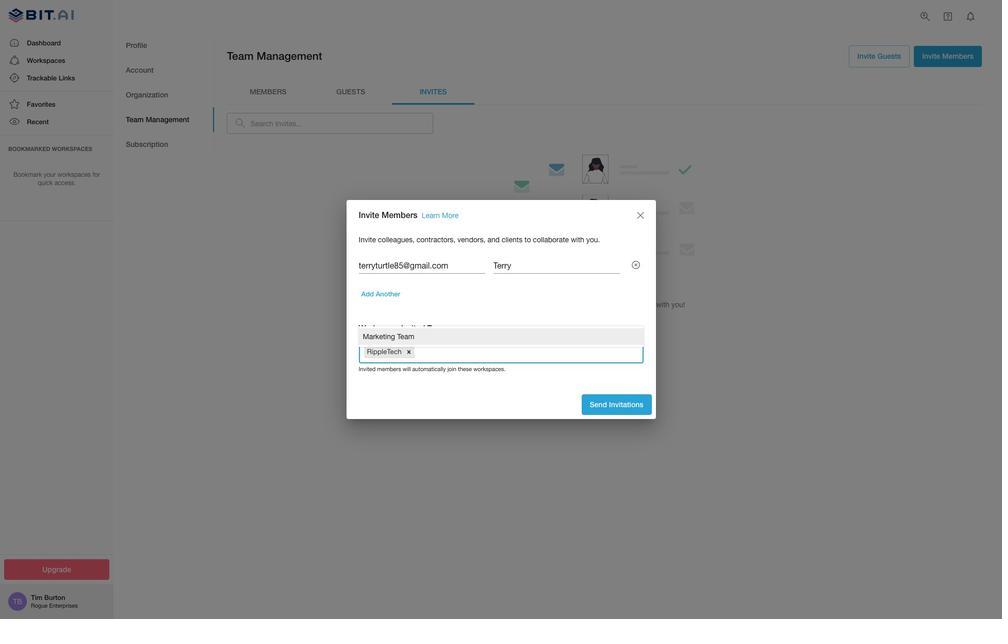 Task type: locate. For each thing, give the bounding box(es) containing it.
1 horizontal spatial your
[[543, 301, 558, 309]]

with inside invite members dialog
[[571, 236, 585, 244]]

you.
[[587, 236, 601, 244]]

team up rippletech
[[397, 333, 415, 341]]

guests
[[878, 52, 902, 60]]

invite left guests
[[858, 52, 876, 60]]

0 horizontal spatial learn more link
[[422, 212, 459, 220]]

learn more link inside invite members dialog
[[422, 212, 459, 220]]

invite members dialog
[[347, 200, 656, 420]]

1 horizontal spatial team management
[[227, 50, 322, 62]]

1 vertical spatial learn more link
[[578, 319, 632, 339]]

clients
[[502, 236, 523, 244]]

invite inside button
[[923, 52, 941, 60]]

team
[[227, 50, 254, 62], [126, 115, 144, 124], [397, 333, 415, 341]]

your for bookmark
[[44, 171, 56, 178]]

your inside bookmark your workspaces for quick access.
[[44, 171, 56, 178]]

0 horizontal spatial team management
[[126, 115, 190, 124]]

0 vertical spatial your
[[44, 171, 56, 178]]

learn more link down 'invite your team members to collaborate with you!'
[[578, 319, 632, 339]]

to inside invite members dialog
[[525, 236, 531, 244]]

tab list
[[114, 33, 214, 157], [227, 80, 983, 105]]

members inside dialog
[[377, 367, 401, 373]]

team up subscription
[[126, 115, 144, 124]]

collaborate
[[533, 236, 569, 244], [619, 301, 655, 309]]

members inside button
[[943, 52, 974, 60]]

team inside tab list
[[126, 115, 144, 124]]

members
[[578, 301, 608, 309], [377, 367, 401, 373]]

more up contractors,
[[442, 212, 459, 220]]

account
[[126, 65, 154, 74]]

team management down organization link
[[126, 115, 190, 124]]

invite for invite colleagues, contractors, vendors, and clients to collaborate with you.
[[359, 236, 376, 244]]

0 horizontal spatial tab list
[[114, 33, 214, 157]]

quick
[[38, 180, 53, 187]]

invite right guests
[[923, 52, 941, 60]]

collaborate up name (optional) text box
[[533, 236, 569, 244]]

with
[[571, 236, 585, 244], [657, 301, 670, 309]]

invite
[[858, 52, 876, 60], [923, 52, 941, 60], [359, 210, 380, 220], [359, 236, 376, 244], [524, 301, 541, 309]]

bookmarked
[[8, 145, 50, 152]]

your left team
[[543, 301, 558, 309]]

invite for invite members learn more
[[359, 210, 380, 220]]

tb
[[13, 598, 22, 606]]

add another button
[[359, 287, 403, 302]]

invited members will automatically join these workspaces.
[[359, 367, 506, 373]]

invites button
[[392, 80, 475, 105]]

2 horizontal spatial team
[[397, 333, 415, 341]]

0 vertical spatial members
[[578, 301, 608, 309]]

0 horizontal spatial with
[[571, 236, 585, 244]]

1 vertical spatial team
[[126, 115, 144, 124]]

1 vertical spatial members
[[377, 367, 401, 373]]

0 horizontal spatial to
[[525, 236, 531, 244]]

0 horizontal spatial management
[[146, 115, 190, 124]]

trackable links
[[27, 74, 75, 82]]

favorites button
[[0, 96, 114, 113]]

join
[[448, 367, 457, 373]]

upgrade button
[[4, 560, 109, 581]]

0 vertical spatial team
[[227, 50, 254, 62]]

dashboard button
[[0, 34, 114, 51]]

marketing
[[363, 333, 395, 341]]

invite guests button
[[849, 45, 911, 67]]

learn up contractors,
[[422, 212, 440, 220]]

invite for invite guests
[[858, 52, 876, 60]]

management down organization link
[[146, 115, 190, 124]]

0 vertical spatial to
[[525, 236, 531, 244]]

invite for invite members
[[923, 52, 941, 60]]

recent
[[27, 118, 49, 126]]

1 horizontal spatial members
[[578, 301, 608, 309]]

bookmark
[[13, 171, 42, 178]]

team management up members
[[227, 50, 322, 62]]

more
[[442, 212, 459, 220], [607, 324, 624, 333]]

invite members
[[923, 52, 974, 60]]

to right clients
[[525, 236, 531, 244]]

your
[[44, 171, 56, 178], [543, 301, 558, 309]]

1 vertical spatial invited
[[359, 367, 376, 373]]

0 vertical spatial with
[[571, 236, 585, 244]]

invited left to
[[401, 324, 426, 333]]

to up learn more
[[610, 301, 617, 309]]

0 horizontal spatial team
[[126, 115, 144, 124]]

1 vertical spatial management
[[146, 115, 190, 124]]

1 horizontal spatial learn more link
[[578, 319, 632, 339]]

0 horizontal spatial members
[[382, 210, 418, 220]]

0 vertical spatial collaborate
[[533, 236, 569, 244]]

tab list containing profile
[[114, 33, 214, 157]]

management up members
[[257, 50, 322, 62]]

0 horizontal spatial your
[[44, 171, 56, 178]]

members left will on the bottom of the page
[[377, 367, 401, 373]]

learn
[[422, 212, 440, 220], [586, 324, 605, 333]]

favorites
[[27, 100, 55, 108]]

invite left colleagues,
[[359, 236, 376, 244]]

invite inside button
[[858, 52, 876, 60]]

0 horizontal spatial members
[[377, 367, 401, 373]]

team management
[[227, 50, 322, 62], [126, 115, 190, 124]]

0 vertical spatial invited
[[401, 324, 426, 333]]

1 vertical spatial team management
[[126, 115, 190, 124]]

to
[[525, 236, 531, 244], [610, 301, 617, 309]]

members
[[943, 52, 974, 60], [382, 210, 418, 220]]

your for invite
[[543, 301, 558, 309]]

management
[[257, 50, 322, 62], [146, 115, 190, 124]]

0 horizontal spatial collaborate
[[533, 236, 569, 244]]

trackable links button
[[0, 69, 114, 87]]

upgrade
[[42, 565, 71, 574]]

1 horizontal spatial collaborate
[[619, 301, 655, 309]]

learn more link up contractors,
[[422, 212, 459, 220]]

1 horizontal spatial team
[[227, 50, 254, 62]]

team management link
[[114, 107, 214, 132]]

members inside dialog
[[382, 210, 418, 220]]

send
[[590, 400, 607, 409]]

invite left team
[[524, 301, 541, 309]]

invited down rippletech
[[359, 367, 376, 373]]

Email Address text field
[[359, 258, 485, 274]]

0 horizontal spatial more
[[442, 212, 459, 220]]

1 horizontal spatial members
[[943, 52, 974, 60]]

burton
[[44, 594, 65, 602]]

will
[[403, 367, 411, 373]]

add another
[[362, 290, 401, 298]]

workspaces.
[[474, 367, 506, 373]]

your up quick
[[44, 171, 56, 178]]

invite up colleagues,
[[359, 210, 380, 220]]

2 vertical spatial team
[[397, 333, 415, 341]]

1 vertical spatial your
[[543, 301, 558, 309]]

1 vertical spatial members
[[382, 210, 418, 220]]

0 vertical spatial management
[[257, 50, 322, 62]]

1 vertical spatial learn
[[586, 324, 605, 333]]

learn inside invite members learn more
[[422, 212, 440, 220]]

with left you.
[[571, 236, 585, 244]]

1 horizontal spatial invited
[[401, 324, 426, 333]]

with left you! at the right top of page
[[657, 301, 670, 309]]

0 horizontal spatial learn
[[422, 212, 440, 220]]

invite guests
[[858, 52, 902, 60]]

0 vertical spatial learn more link
[[422, 212, 459, 220]]

and
[[488, 236, 500, 244]]

team inside invite members dialog
[[397, 333, 415, 341]]

1 horizontal spatial with
[[657, 301, 670, 309]]

colleagues,
[[378, 236, 415, 244]]

1 vertical spatial more
[[607, 324, 624, 333]]

0 vertical spatial learn
[[422, 212, 440, 220]]

members right team
[[578, 301, 608, 309]]

learn more link
[[422, 212, 459, 220], [578, 319, 632, 339]]

invited
[[401, 324, 426, 333], [359, 367, 376, 373]]

bookmark your workspaces for quick access.
[[13, 171, 100, 187]]

collaborate up learn more
[[619, 301, 655, 309]]

1 vertical spatial collaborate
[[619, 301, 655, 309]]

0 vertical spatial more
[[442, 212, 459, 220]]

0 vertical spatial members
[[943, 52, 974, 60]]

to
[[428, 324, 436, 333]]

learn down 'invite your team members to collaborate with you!'
[[586, 324, 605, 333]]

guests
[[337, 87, 365, 96]]

recent button
[[0, 113, 114, 131]]

account link
[[114, 58, 214, 83]]

team management inside tab list
[[126, 115, 190, 124]]

team up members
[[227, 50, 254, 62]]

invite your team members to collaborate with you!
[[524, 301, 686, 309]]

1 horizontal spatial tab list
[[227, 80, 983, 105]]

1 horizontal spatial to
[[610, 301, 617, 309]]

Search Invites... search field
[[251, 113, 434, 134]]

more down 'invite your team members to collaborate with you!'
[[607, 324, 624, 333]]

members
[[250, 87, 287, 96]]



Task type: vqa. For each thing, say whether or not it's contained in the screenshot.
Project in the the Project 4 Only me
no



Task type: describe. For each thing, give the bounding box(es) containing it.
workspace
[[359, 324, 399, 333]]

rogue
[[31, 604, 48, 610]]

profile
[[126, 41, 147, 49]]

send invitations
[[590, 400, 644, 409]]

organization
[[126, 90, 168, 99]]

workspaces
[[52, 145, 92, 152]]

organization link
[[114, 83, 214, 107]]

1 horizontal spatial more
[[607, 324, 624, 333]]

automatically
[[413, 367, 446, 373]]

tab list containing members
[[227, 80, 983, 105]]

members button
[[227, 80, 310, 105]]

workspaces button
[[0, 51, 114, 69]]

invite for invite your team members to collaborate with you!
[[524, 301, 541, 309]]

tim burton rogue enterprises
[[31, 594, 78, 610]]

subscription link
[[114, 132, 214, 157]]

invitations
[[609, 400, 644, 409]]

workspaces
[[27, 56, 65, 64]]

rippletech
[[367, 348, 402, 356]]

invite colleagues, contractors, vendors, and clients to collaborate with you.
[[359, 236, 601, 244]]

1 horizontal spatial management
[[257, 50, 322, 62]]

invite members learn more
[[359, 210, 459, 220]]

add
[[362, 290, 374, 298]]

management inside the "team management" link
[[146, 115, 190, 124]]

Name (optional) text field
[[494, 258, 620, 274]]

send invitations button
[[582, 395, 652, 416]]

more inside invite members learn more
[[442, 212, 459, 220]]

learn more
[[586, 324, 624, 333]]

invite members button
[[915, 46, 983, 67]]

vendors,
[[458, 236, 486, 244]]

profile link
[[114, 33, 214, 58]]

1 vertical spatial with
[[657, 301, 670, 309]]

collaborate inside invite members dialog
[[533, 236, 569, 244]]

0 horizontal spatial invited
[[359, 367, 376, 373]]

enterprises
[[49, 604, 78, 610]]

contractors,
[[417, 236, 456, 244]]

subscription
[[126, 140, 168, 149]]

invites
[[420, 87, 447, 96]]

workspaces
[[58, 171, 91, 178]]

members for invite members
[[943, 52, 974, 60]]

workspace invited to
[[359, 324, 436, 333]]

tim
[[31, 594, 42, 602]]

0 vertical spatial team management
[[227, 50, 322, 62]]

dashboard
[[27, 38, 61, 47]]

these
[[458, 367, 472, 373]]

bookmarked workspaces
[[8, 145, 92, 152]]

you!
[[672, 301, 686, 309]]

1 horizontal spatial learn
[[586, 324, 605, 333]]

trackable
[[27, 74, 57, 82]]

team
[[560, 301, 576, 309]]

for
[[93, 171, 100, 178]]

links
[[59, 74, 75, 82]]

members for invite members learn more
[[382, 210, 418, 220]]

access.
[[55, 180, 76, 187]]

another
[[376, 290, 401, 298]]

guests button
[[310, 80, 392, 105]]

marketing team
[[363, 333, 415, 341]]

1 vertical spatial to
[[610, 301, 617, 309]]



